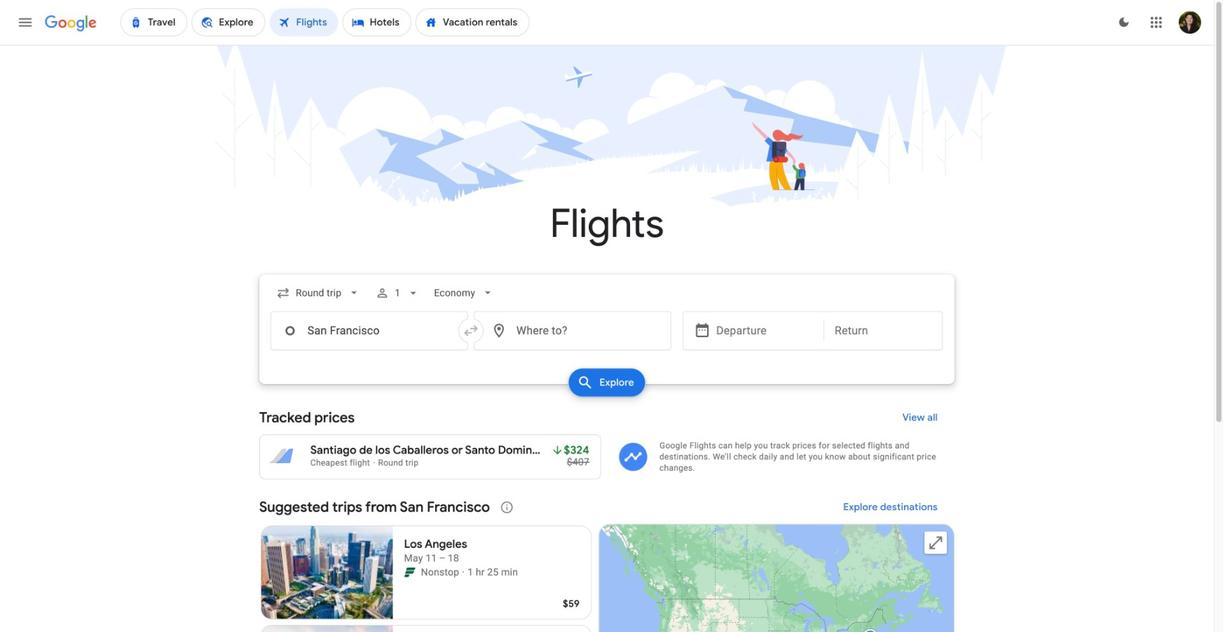 Task type: vqa. For each thing, say whether or not it's contained in the screenshot.
Learn more about ranking Icon
no



Task type: locate. For each thing, give the bounding box(es) containing it.
None field
[[270, 280, 367, 306], [428, 280, 500, 306], [270, 280, 367, 306], [428, 280, 500, 306]]

Return text field
[[835, 312, 931, 350]]

 image
[[462, 565, 465, 580]]

407 US dollars text field
[[567, 456, 589, 468]]

59 US dollars text field
[[563, 598, 580, 610]]

Flight search field
[[248, 275, 966, 401]]



Task type: describe. For each thing, give the bounding box(es) containing it.
324 US dollars text field
[[564, 444, 589, 458]]

change appearance image
[[1107, 6, 1141, 39]]

suggested trips from san francisco region
[[259, 491, 955, 632]]

Departure text field
[[716, 312, 813, 350]]

Where from? text field
[[270, 311, 468, 350]]

 image inside suggested trips from san francisco region
[[462, 565, 465, 580]]

main menu image
[[17, 14, 34, 31]]

frontier image
[[404, 567, 415, 578]]

Where to?  text field
[[474, 311, 671, 350]]

tracked prices region
[[259, 401, 955, 479]]



